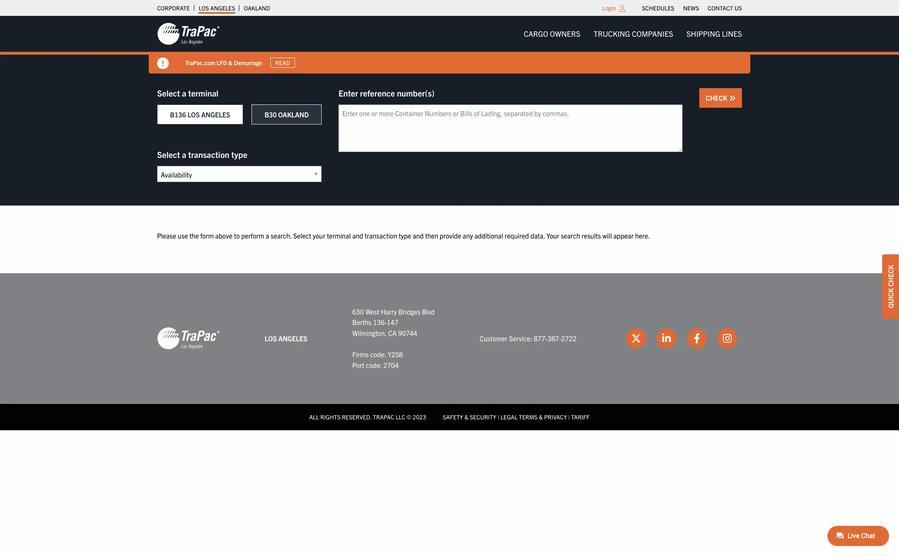 Task type: describe. For each thing, give the bounding box(es) containing it.
here.
[[636, 232, 650, 240]]

demurrage
[[234, 59, 262, 66]]

1 | from the left
[[498, 414, 499, 421]]

terms
[[519, 414, 538, 421]]

wilmington,
[[353, 329, 387, 337]]

solid image
[[729, 95, 736, 102]]

will
[[603, 232, 612, 240]]

reserved.
[[342, 414, 372, 421]]

safety & security | legal terms & privacy | tariff
[[443, 414, 590, 421]]

los angeles image for footer containing 630 west harry bridges blvd
[[157, 327, 220, 350]]

llc
[[396, 414, 406, 421]]

required
[[505, 232, 529, 240]]

lines
[[722, 29, 742, 38]]

lfd
[[217, 59, 227, 66]]

contact us link
[[708, 2, 742, 14]]

0 vertical spatial type
[[231, 149, 248, 160]]

387-
[[548, 334, 562, 343]]

Enter reference number(s) text field
[[339, 105, 683, 152]]

quick check link
[[883, 254, 900, 319]]

firms code:  y258 port code:  2704
[[353, 350, 403, 369]]

tariff
[[572, 414, 590, 421]]

1 horizontal spatial transaction
[[365, 232, 397, 240]]

customer
[[480, 334, 508, 343]]

provide
[[440, 232, 461, 240]]

service:
[[509, 334, 533, 343]]

a for terminal
[[182, 88, 186, 98]]

us
[[735, 4, 742, 12]]

all rights reserved. trapac llc © 2023
[[309, 414, 426, 421]]

cargo owners link
[[517, 25, 587, 42]]

schedules
[[642, 4, 675, 12]]

1 vertical spatial los angeles
[[265, 334, 308, 343]]

privacy
[[544, 414, 567, 421]]

appear
[[614, 232, 634, 240]]

berths
[[353, 318, 372, 327]]

search
[[561, 232, 581, 240]]

additional
[[475, 232, 503, 240]]

enter reference number(s)
[[339, 88, 435, 98]]

perform
[[241, 232, 264, 240]]

trucking
[[594, 29, 631, 38]]

safety & security link
[[443, 414, 497, 421]]

y258
[[388, 350, 403, 359]]

read
[[276, 59, 290, 66]]

select for select a transaction type
[[157, 149, 180, 160]]

1 vertical spatial los
[[188, 110, 200, 119]]

to
[[234, 232, 240, 240]]

630 west harry bridges blvd berths 136-147 wilmington, ca 90744
[[353, 308, 435, 337]]

login link
[[603, 4, 616, 12]]

read link
[[271, 58, 295, 68]]

1 horizontal spatial &
[[465, 414, 469, 421]]

0 vertical spatial los
[[199, 4, 209, 12]]

trapac.com
[[186, 59, 216, 66]]

owners
[[550, 29, 581, 38]]

quick check
[[887, 265, 895, 308]]

90744
[[398, 329, 418, 337]]

trapac.com lfd & demurrage
[[186, 59, 262, 66]]

all
[[309, 414, 319, 421]]

0 horizontal spatial oakland
[[244, 4, 270, 12]]

877-
[[534, 334, 548, 343]]

rights
[[321, 414, 341, 421]]

customer service: 877-387-2722
[[480, 334, 577, 343]]

news
[[684, 4, 699, 12]]

west
[[366, 308, 380, 316]]

shipping
[[687, 29, 721, 38]]

legal
[[501, 414, 518, 421]]

shipping lines link
[[680, 25, 749, 42]]

los angeles image for 'banner' containing cargo owners
[[157, 22, 220, 46]]

check button
[[700, 88, 742, 108]]

harry
[[381, 308, 397, 316]]

your
[[313, 232, 326, 240]]

form
[[200, 232, 214, 240]]

2 horizontal spatial &
[[539, 414, 543, 421]]

1 vertical spatial angeles
[[201, 110, 230, 119]]

los inside footer
[[265, 334, 277, 343]]

solid image
[[157, 58, 169, 69]]



Task type: locate. For each thing, give the bounding box(es) containing it.
corporate
[[157, 4, 190, 12]]

any
[[463, 232, 473, 240]]

select down b136
[[157, 149, 180, 160]]

select a terminal
[[157, 88, 219, 98]]

your
[[547, 232, 560, 240]]

footer
[[0, 273, 900, 430]]

1 vertical spatial oakland
[[278, 110, 309, 119]]

| left legal
[[498, 414, 499, 421]]

1 vertical spatial type
[[399, 232, 411, 240]]

login
[[603, 4, 616, 12]]

select for select a terminal
[[157, 88, 180, 98]]

0 horizontal spatial |
[[498, 414, 499, 421]]

cargo
[[524, 29, 549, 38]]

0 horizontal spatial &
[[229, 59, 233, 66]]

1 horizontal spatial |
[[569, 414, 570, 421]]

terminal up b136 los angeles
[[188, 88, 219, 98]]

136-
[[373, 318, 387, 327]]

please
[[157, 232, 176, 240]]

1 horizontal spatial los angeles
[[265, 334, 308, 343]]

contact us
[[708, 4, 742, 12]]

cargo owners
[[524, 29, 581, 38]]

bridges
[[399, 308, 421, 316]]

menu bar containing cargo owners
[[517, 25, 749, 42]]

angeles
[[210, 4, 235, 12], [201, 110, 230, 119], [279, 334, 308, 343]]

light image
[[620, 5, 626, 12]]

type
[[231, 149, 248, 160], [399, 232, 411, 240]]

schedules link
[[642, 2, 675, 14]]

banner
[[0, 16, 900, 74]]

code:
[[370, 350, 386, 359], [366, 361, 382, 369]]

1 horizontal spatial oakland
[[278, 110, 309, 119]]

los angeles image inside 'banner'
[[157, 22, 220, 46]]

check inside button
[[706, 94, 729, 102]]

shipping lines
[[687, 29, 742, 38]]

0 horizontal spatial transaction
[[188, 149, 230, 160]]

oakland right los angeles link
[[244, 4, 270, 12]]

0 vertical spatial oakland
[[244, 4, 270, 12]]

los
[[199, 4, 209, 12], [188, 110, 200, 119], [265, 334, 277, 343]]

2704
[[384, 361, 399, 369]]

companies
[[632, 29, 674, 38]]

1 vertical spatial check
[[887, 265, 895, 287]]

corporate link
[[157, 2, 190, 14]]

terminal right your
[[327, 232, 351, 240]]

and right your
[[352, 232, 363, 240]]

b136 los angeles
[[170, 110, 230, 119]]

los angeles link
[[199, 2, 235, 14]]

then
[[425, 232, 438, 240]]

reference
[[360, 88, 395, 98]]

2 vertical spatial a
[[266, 232, 269, 240]]

legal terms & privacy link
[[501, 414, 567, 421]]

menu bar containing schedules
[[638, 2, 747, 14]]

oakland
[[244, 4, 270, 12], [278, 110, 309, 119]]

0 vertical spatial angeles
[[210, 4, 235, 12]]

1 horizontal spatial terminal
[[327, 232, 351, 240]]

select up b136
[[157, 88, 180, 98]]

& right terms
[[539, 414, 543, 421]]

630
[[353, 308, 364, 316]]

blvd
[[422, 308, 435, 316]]

a
[[182, 88, 186, 98], [182, 149, 186, 160], [266, 232, 269, 240]]

search.
[[271, 232, 292, 240]]

1 horizontal spatial and
[[413, 232, 424, 240]]

b30 oakland
[[265, 110, 309, 119]]

0 horizontal spatial type
[[231, 149, 248, 160]]

firms
[[353, 350, 369, 359]]

2023
[[413, 414, 426, 421]]

2 | from the left
[[569, 414, 570, 421]]

footer containing 630 west harry bridges blvd
[[0, 273, 900, 430]]

1 vertical spatial a
[[182, 149, 186, 160]]

1 los angeles image from the top
[[157, 22, 220, 46]]

security
[[470, 414, 497, 421]]

b136
[[170, 110, 186, 119]]

0 vertical spatial transaction
[[188, 149, 230, 160]]

and left then
[[413, 232, 424, 240]]

& right safety
[[465, 414, 469, 421]]

©
[[407, 414, 412, 421]]

transaction
[[188, 149, 230, 160], [365, 232, 397, 240]]

a up b136
[[182, 88, 186, 98]]

select left your
[[293, 232, 311, 240]]

menu bar up shipping
[[638, 2, 747, 14]]

banner containing cargo owners
[[0, 16, 900, 74]]

1 vertical spatial transaction
[[365, 232, 397, 240]]

trapac
[[373, 414, 394, 421]]

ca
[[388, 329, 397, 337]]

1 vertical spatial los angeles image
[[157, 327, 220, 350]]

tariff link
[[572, 414, 590, 421]]

the
[[190, 232, 199, 240]]

1 vertical spatial menu bar
[[517, 25, 749, 42]]

0 vertical spatial menu bar
[[638, 2, 747, 14]]

& inside 'banner'
[[229, 59, 233, 66]]

a down b136
[[182, 149, 186, 160]]

0 horizontal spatial los angeles
[[199, 4, 235, 12]]

1 vertical spatial code:
[[366, 361, 382, 369]]

0 vertical spatial code:
[[370, 350, 386, 359]]

1 vertical spatial terminal
[[327, 232, 351, 240]]

0 vertical spatial los angeles image
[[157, 22, 220, 46]]

b30
[[265, 110, 277, 119]]

0 horizontal spatial check
[[706, 94, 729, 102]]

los angeles image inside footer
[[157, 327, 220, 350]]

select a transaction type
[[157, 149, 248, 160]]

1 horizontal spatial type
[[399, 232, 411, 240]]

& right lfd
[[229, 59, 233, 66]]

news link
[[684, 2, 699, 14]]

oakland right b30
[[278, 110, 309, 119]]

2 and from the left
[[413, 232, 424, 240]]

quick
[[887, 288, 895, 308]]

a left search.
[[266, 232, 269, 240]]

check
[[706, 94, 729, 102], [887, 265, 895, 287]]

port
[[353, 361, 365, 369]]

0 vertical spatial los angeles
[[199, 4, 235, 12]]

enter
[[339, 88, 358, 98]]

results
[[582, 232, 601, 240]]

a for transaction
[[182, 149, 186, 160]]

0 horizontal spatial terminal
[[188, 88, 219, 98]]

2 los angeles image from the top
[[157, 327, 220, 350]]

2722
[[562, 334, 577, 343]]

use
[[178, 232, 188, 240]]

2 vertical spatial angeles
[[279, 334, 308, 343]]

1 and from the left
[[352, 232, 363, 240]]

0 vertical spatial select
[[157, 88, 180, 98]]

1 horizontal spatial check
[[887, 265, 895, 287]]

2 vertical spatial select
[[293, 232, 311, 240]]

terminal
[[188, 88, 219, 98], [327, 232, 351, 240]]

0 vertical spatial check
[[706, 94, 729, 102]]

code: right port
[[366, 361, 382, 369]]

147
[[387, 318, 399, 327]]

0 vertical spatial terminal
[[188, 88, 219, 98]]

2 vertical spatial los
[[265, 334, 277, 343]]

safety
[[443, 414, 463, 421]]

los angeles image
[[157, 22, 220, 46], [157, 327, 220, 350]]

data.
[[531, 232, 545, 240]]

0 vertical spatial a
[[182, 88, 186, 98]]

trucking companies
[[594, 29, 674, 38]]

above
[[215, 232, 233, 240]]

trucking companies link
[[587, 25, 680, 42]]

menu bar
[[638, 2, 747, 14], [517, 25, 749, 42]]

0 horizontal spatial and
[[352, 232, 363, 240]]

code: up 2704
[[370, 350, 386, 359]]

1 vertical spatial select
[[157, 149, 180, 160]]

|
[[498, 414, 499, 421], [569, 414, 570, 421]]

| left tariff link
[[569, 414, 570, 421]]

menu bar down light icon
[[517, 25, 749, 42]]

number(s)
[[397, 88, 435, 98]]

please use the form above to perform a search. select your terminal and transaction type and then provide any additional required data. your search results will appear here.
[[157, 232, 650, 240]]



Task type: vqa. For each thing, say whether or not it's contained in the screenshot.
under
no



